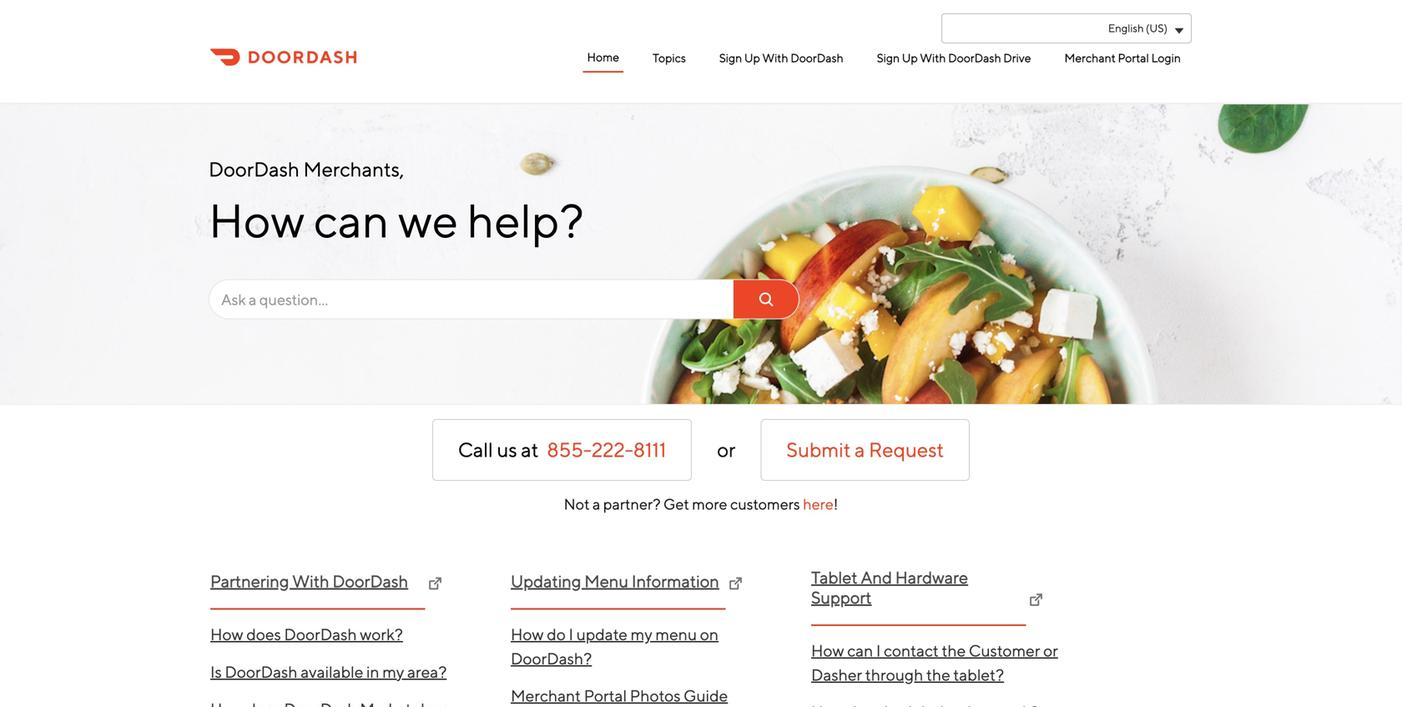 Task type: vqa. For each thing, say whether or not it's contained in the screenshot.
bottommost Digital
no



Task type: locate. For each thing, give the bounding box(es) containing it.
my right in
[[383, 662, 404, 681]]

in
[[367, 662, 380, 681]]

0 horizontal spatial text default image
[[729, 577, 743, 591]]

updating menu information link
[[511, 572, 726, 610]]

(us)
[[1147, 22, 1168, 35]]

customer
[[969, 641, 1041, 660]]

text default image
[[729, 577, 743, 591], [1030, 593, 1043, 607]]

doordash?
[[511, 649, 592, 668]]

us
[[497, 438, 517, 462]]

1 horizontal spatial portal
[[1118, 51, 1150, 65]]

my
[[631, 625, 653, 644], [383, 662, 404, 681]]

contact
[[884, 641, 939, 660]]

1 vertical spatial a
[[593, 495, 601, 513]]

english
[[1109, 22, 1144, 35]]

more
[[692, 495, 728, 513]]

how left does
[[210, 625, 243, 644]]

2 sign from the left
[[877, 51, 900, 65]]

and
[[861, 568, 893, 587]]

0 horizontal spatial portal
[[584, 686, 627, 705]]

0 horizontal spatial a
[[593, 495, 601, 513]]

submit
[[787, 438, 851, 462]]

1 horizontal spatial sign
[[877, 51, 900, 65]]

work?
[[360, 625, 403, 644]]

i for menu
[[569, 625, 574, 644]]

menu
[[656, 625, 697, 644]]

1 with from the left
[[763, 51, 789, 65]]

0 horizontal spatial my
[[383, 662, 404, 681]]

text default image up customer
[[1030, 593, 1043, 607]]

not a partner? get more customers here !
[[564, 495, 839, 513]]

how can i contact the customer or dasher through the tablet?
[[812, 641, 1059, 684]]

portal for photos
[[584, 686, 627, 705]]

0 horizontal spatial or
[[717, 438, 736, 462]]

can up dasher
[[848, 641, 874, 660]]

1 vertical spatial merchant
[[511, 686, 581, 705]]

how for how do i update my menu on doordash?
[[511, 625, 544, 644]]

tablet and hardware support
[[812, 568, 969, 607]]

how down doordash merchants,
[[209, 192, 305, 248]]

1 sign from the left
[[720, 51, 743, 65]]

0 horizontal spatial up
[[745, 51, 761, 65]]

with
[[763, 51, 789, 65], [921, 51, 946, 65]]

0 vertical spatial merchant
[[1065, 51, 1116, 65]]

portal inside merchant portal login link
[[1118, 51, 1150, 65]]

merchant portal login
[[1065, 51, 1182, 65]]

portal left photos
[[584, 686, 627, 705]]

here link
[[801, 495, 834, 513]]

is doordash available in my area? link
[[210, 653, 479, 691]]

1 vertical spatial portal
[[584, 686, 627, 705]]

the
[[942, 641, 966, 660], [927, 665, 951, 684]]

i inside how can i contact the customer or dasher through the tablet?
[[877, 641, 881, 660]]

a right not
[[593, 495, 601, 513]]

my for update
[[631, 625, 653, 644]]

sign up with doordash link
[[716, 44, 848, 72]]

0 vertical spatial can
[[314, 192, 389, 248]]

topics link
[[649, 44, 690, 72]]

0 horizontal spatial merchant
[[511, 686, 581, 705]]

how up dasher
[[812, 641, 845, 660]]

merchant
[[1065, 51, 1116, 65], [511, 686, 581, 705]]

sign up with doordash drive
[[877, 51, 1032, 65]]

how can i contact the customer or dasher through the tablet? link
[[812, 632, 1081, 694]]

sign
[[720, 51, 743, 65], [877, 51, 900, 65]]

information
[[632, 572, 720, 591]]

how inside "link"
[[210, 625, 243, 644]]

can
[[314, 192, 389, 248], [848, 641, 874, 660]]

my inside how do i update my menu on doordash?
[[631, 625, 653, 644]]

or up more
[[717, 438, 736, 462]]

1 horizontal spatial i
[[877, 641, 881, 660]]

can for we
[[314, 192, 389, 248]]

1 horizontal spatial or
[[1044, 641, 1059, 660]]

0 horizontal spatial sign
[[720, 51, 743, 65]]

call us at 855-222-8111
[[458, 438, 667, 462]]

menu containing home
[[468, 43, 1186, 73]]

the up tablet?
[[942, 641, 966, 660]]

1 horizontal spatial can
[[848, 641, 874, 660]]

partnering
[[210, 572, 289, 591]]

topics
[[653, 51, 686, 65]]

the down contact
[[927, 665, 951, 684]]

0 vertical spatial a
[[855, 438, 866, 462]]

merchant portal photos guide
[[511, 686, 728, 705]]

0 horizontal spatial with
[[763, 51, 789, 65]]

or
[[717, 438, 736, 462], [1044, 641, 1059, 660]]

sign up with doordash drive link
[[873, 44, 1036, 72]]

1 horizontal spatial up
[[902, 51, 918, 65]]

Ask a question... text field
[[209, 279, 800, 319]]

or inside how can i contact the customer or dasher through the tablet?
[[1044, 641, 1059, 660]]

1 horizontal spatial text default image
[[1030, 593, 1043, 607]]

doordash merchants,
[[209, 157, 404, 181]]

how inside how do i update my menu on doordash?
[[511, 625, 544, 644]]

doordash
[[791, 51, 844, 65], [949, 51, 1002, 65], [209, 157, 300, 181], [333, 572, 408, 591], [284, 625, 357, 644], [225, 662, 298, 681]]

get
[[664, 495, 690, 513]]

0 horizontal spatial can
[[314, 192, 389, 248]]

portal
[[1118, 51, 1150, 65], [584, 686, 627, 705]]

2 up from the left
[[902, 51, 918, 65]]

1 up from the left
[[745, 51, 761, 65]]

i up through
[[877, 641, 881, 660]]

1 vertical spatial text default image
[[1030, 593, 1043, 607]]

can inside how can i contact the customer or dasher through the tablet?
[[848, 641, 874, 660]]

1 vertical spatial the
[[927, 665, 951, 684]]

merchant down english (us) button
[[1065, 51, 1116, 65]]

up for sign up with doordash drive
[[902, 51, 918, 65]]

Preferred Language, English (US) button
[[942, 13, 1192, 43]]

a right submit
[[855, 438, 866, 462]]

0 vertical spatial the
[[942, 641, 966, 660]]

can down "merchants,"
[[314, 192, 389, 248]]

how does doordash work? link
[[210, 616, 479, 653]]

is
[[210, 662, 222, 681]]

8111
[[634, 438, 667, 462]]

or right customer
[[1044, 641, 1059, 660]]

1 horizontal spatial my
[[631, 625, 653, 644]]

i
[[569, 625, 574, 644], [877, 641, 881, 660]]

0 vertical spatial portal
[[1118, 51, 1150, 65]]

guide
[[684, 686, 728, 705]]

sign up with doordash
[[720, 51, 844, 65]]

up
[[745, 51, 761, 65], [902, 51, 918, 65]]

portal inside "merchant portal photos guide" link
[[584, 686, 627, 705]]

i right the do
[[569, 625, 574, 644]]

2 with from the left
[[921, 51, 946, 65]]

how do i update my menu on doordash? link
[[511, 616, 780, 677]]

1 horizontal spatial a
[[855, 438, 866, 462]]

1 horizontal spatial with
[[921, 51, 946, 65]]

how does doordash work?
[[210, 625, 403, 644]]

1 vertical spatial my
[[383, 662, 404, 681]]

how for how can we help?
[[209, 192, 305, 248]]

tablet?
[[954, 665, 1005, 684]]

photos
[[630, 686, 681, 705]]

portal for login
[[1118, 51, 1150, 65]]

1 vertical spatial or
[[1044, 641, 1059, 660]]

how
[[209, 192, 305, 248], [210, 625, 243, 644], [511, 625, 544, 644], [812, 641, 845, 660]]

1 horizontal spatial merchant
[[1065, 51, 1116, 65]]

support
[[812, 588, 872, 607]]

0 vertical spatial my
[[631, 625, 653, 644]]

drive
[[1004, 51, 1032, 65]]

how inside how can i contact the customer or dasher through the tablet?
[[812, 641, 845, 660]]

doordash inside how does doordash work? "link"
[[284, 625, 357, 644]]

menu
[[468, 43, 1186, 73]]

0 vertical spatial text default image
[[729, 577, 743, 591]]

my left "menu"
[[631, 625, 653, 644]]

portal down english (us)
[[1118, 51, 1150, 65]]

0 horizontal spatial i
[[569, 625, 574, 644]]

i inside how do i update my menu on doordash?
[[569, 625, 574, 644]]

1 vertical spatial can
[[848, 641, 874, 660]]

how left the do
[[511, 625, 544, 644]]

sign for sign up with doordash
[[720, 51, 743, 65]]

merchant down doordash?
[[511, 686, 581, 705]]

text default image right information
[[729, 577, 743, 591]]

merchant portal photos guide link
[[511, 677, 780, 707]]

a
[[855, 438, 866, 462], [593, 495, 601, 513]]



Task type: describe. For each thing, give the bounding box(es) containing it.
partner?
[[604, 495, 661, 513]]

doordash inside sign up with doordash drive link
[[949, 51, 1002, 65]]

!
[[834, 495, 839, 513]]

with for sign up with doordash drive
[[921, 51, 946, 65]]

with for sign up with doordash
[[763, 51, 789, 65]]

area?
[[407, 662, 447, 681]]

at
[[521, 438, 539, 462]]

my for in
[[383, 662, 404, 681]]

tablet
[[812, 568, 858, 587]]

how do i update my menu on doordash?
[[511, 625, 719, 668]]

login
[[1152, 51, 1182, 65]]

doordash inside sign up with doordash link
[[791, 51, 844, 65]]

doordash inside the partnering with doordash link
[[333, 572, 408, 591]]

how for how does doordash work?
[[210, 625, 243, 644]]

on
[[700, 625, 719, 644]]

a for not
[[593, 495, 601, 513]]

sign for sign up with doordash drive
[[877, 51, 900, 65]]

merchant for merchant portal photos guide
[[511, 686, 581, 705]]

how for how can i contact the customer or dasher through the tablet?
[[812, 641, 845, 660]]

doordash inside is doordash available in my area? link
[[225, 662, 298, 681]]

home link
[[583, 43, 624, 73]]

submit a request link
[[761, 419, 970, 481]]

do
[[547, 625, 566, 644]]

text default image for tablet and hardware support
[[1030, 593, 1043, 607]]

through
[[866, 665, 924, 684]]

merchant portal login link
[[1061, 44, 1186, 72]]

menu
[[585, 572, 629, 591]]

how can we help?
[[209, 192, 584, 248]]

call
[[458, 438, 493, 462]]

text default image
[[429, 577, 442, 591]]

updating menu information
[[511, 572, 720, 591]]

tablet and hardware support link
[[812, 568, 1027, 626]]

partnering with doordash
[[210, 572, 408, 591]]

english (us)
[[1109, 22, 1168, 35]]

a for submit
[[855, 438, 866, 462]]

home
[[587, 50, 620, 64]]

partnering with doordash link
[[210, 572, 426, 610]]

can for i
[[848, 641, 874, 660]]

dasher
[[812, 665, 863, 684]]

updating
[[511, 572, 582, 591]]

does
[[246, 625, 281, 644]]

855-
[[547, 438, 592, 462]]

222-
[[592, 438, 634, 462]]

we
[[398, 192, 458, 248]]

submit a request
[[787, 438, 945, 462]]

merchant help home image
[[210, 47, 357, 68]]

help?
[[467, 192, 584, 248]]

i for and
[[877, 641, 881, 660]]

not
[[564, 495, 590, 513]]

with
[[293, 572, 330, 591]]

request
[[869, 438, 945, 462]]

merchants,
[[304, 157, 404, 181]]

is doordash available in my area?
[[210, 662, 447, 681]]

text default image for updating menu information
[[729, 577, 743, 591]]

here
[[803, 495, 834, 513]]

customers
[[731, 495, 801, 513]]

merchant for merchant portal login
[[1065, 51, 1116, 65]]

available
[[301, 662, 364, 681]]

up for sign up with doordash
[[745, 51, 761, 65]]

update
[[577, 625, 628, 644]]

0 vertical spatial or
[[717, 438, 736, 462]]

hardware
[[896, 568, 969, 587]]



